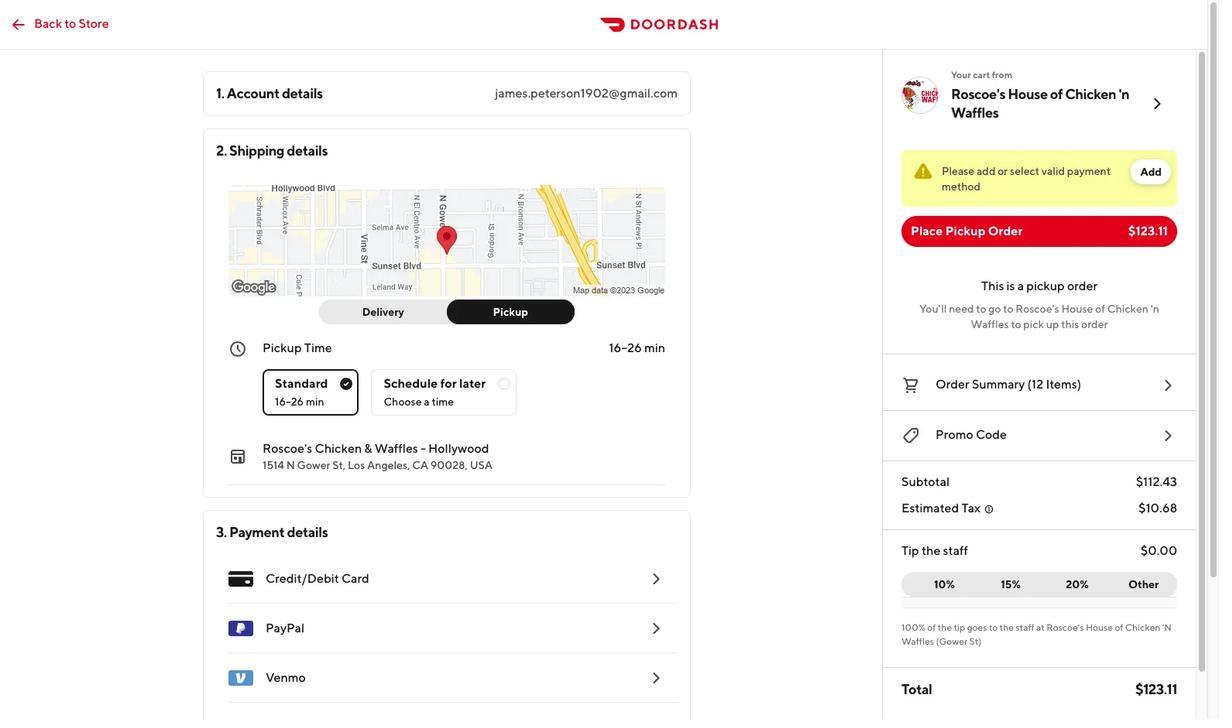Task type: locate. For each thing, give the bounding box(es) containing it.
Other button
[[1110, 572, 1177, 597]]

add
[[1140, 166, 1162, 178]]

1 horizontal spatial 'n
[[1151, 303, 1159, 315]]

$123.11 down 'n
[[1135, 682, 1177, 698]]

staff
[[943, 544, 968, 558], [1016, 622, 1034, 634]]

1 vertical spatial order
[[1081, 318, 1108, 331]]

status
[[902, 150, 1177, 207]]

waffles up angeles,
[[375, 441, 418, 456]]

0 vertical spatial staff
[[943, 544, 968, 558]]

1 vertical spatial details
[[287, 143, 328, 159]]

at
[[1036, 622, 1045, 634]]

schedule
[[384, 376, 438, 391]]

order inside you'll need to go to roscoe's house of chicken 'n waffles to pick up this order
[[1081, 318, 1108, 331]]

0 vertical spatial $123.11
[[1128, 224, 1168, 239]]

20%
[[1066, 579, 1089, 591]]

1 vertical spatial a
[[424, 396, 430, 408]]

tip
[[902, 544, 919, 558]]

chicken inside 100% of the tip goes to the staff at roscoe's house of chicken 'n waffles (gower st)
[[1125, 622, 1160, 634]]

house down from on the top of page
[[1008, 86, 1048, 102]]

house inside you'll need to go to roscoe's house of chicken 'n waffles to pick up this order
[[1061, 303, 1093, 315]]

0 vertical spatial add new payment method image
[[647, 570, 665, 589]]

to right the go
[[1003, 303, 1013, 315]]

time
[[304, 341, 332, 355]]

0 vertical spatial 16–26 min
[[609, 341, 665, 355]]

chicken
[[1065, 86, 1116, 102], [1107, 303, 1149, 315], [315, 441, 362, 456], [1125, 622, 1160, 634]]

of up valid
[[1050, 86, 1063, 102]]

$123.11
[[1128, 224, 1168, 239], [1135, 682, 1177, 698]]

0 horizontal spatial pickup
[[263, 341, 302, 355]]

0 horizontal spatial a
[[424, 396, 430, 408]]

order right this
[[1081, 318, 1108, 331]]

to inside 'button'
[[65, 16, 76, 31]]

0 horizontal spatial staff
[[943, 544, 968, 558]]

1514
[[263, 459, 284, 472]]

1 vertical spatial 16–26 min
[[275, 396, 324, 408]]

3. payment
[[216, 524, 284, 541]]

roscoe's inside roscoe's chicken & waffles - hollywood 1514 n gower st,  los angeles,  ca 90028,  usa
[[263, 441, 312, 456]]

0 vertical spatial pickup
[[945, 224, 986, 239]]

chicken inside roscoe's house of chicken 'n waffles
[[1065, 86, 1116, 102]]

1 add new payment method image from the top
[[647, 570, 665, 589]]

gower
[[297, 459, 330, 472]]

option group
[[263, 357, 665, 416]]

pick
[[1023, 318, 1044, 331]]

2 horizontal spatial pickup
[[945, 224, 986, 239]]

roscoe's up pick
[[1016, 303, 1059, 315]]

angeles,
[[367, 459, 410, 472]]

1 vertical spatial order
[[936, 377, 969, 392]]

details right 1. account
[[282, 85, 323, 101]]

10% button
[[902, 572, 978, 597]]

tax
[[961, 501, 981, 516]]

staff up 10%
[[943, 544, 968, 558]]

1 vertical spatial staff
[[1016, 622, 1034, 634]]

the
[[922, 544, 941, 558], [938, 622, 952, 634], [1000, 622, 1014, 634]]

15% button
[[977, 572, 1044, 597]]

min
[[644, 341, 665, 355], [306, 396, 324, 408]]

order
[[988, 224, 1023, 239], [936, 377, 969, 392]]

1 horizontal spatial order
[[988, 224, 1023, 239]]

$123.11 down add button
[[1128, 224, 1168, 239]]

2 vertical spatial add new payment method image
[[647, 669, 665, 688]]

house down 20% button
[[1086, 622, 1113, 634]]

pickup
[[945, 224, 986, 239], [493, 306, 528, 318], [263, 341, 302, 355]]

staff left at
[[1016, 622, 1034, 634]]

order left the summary
[[936, 377, 969, 392]]

you'll need to go to roscoe's house of chicken 'n waffles to pick up this order
[[919, 303, 1159, 331]]

3 add new payment method image from the top
[[647, 669, 665, 688]]

add new payment method image
[[647, 570, 665, 589], [647, 620, 665, 638], [647, 669, 665, 688]]

order right pickup
[[1067, 279, 1098, 294]]

2 add new payment method image from the top
[[647, 620, 665, 638]]

1 vertical spatial add new payment method image
[[647, 620, 665, 638]]

0 vertical spatial min
[[644, 341, 665, 355]]

of right 100%
[[927, 622, 936, 634]]

time
[[432, 396, 454, 408]]

order inside button
[[936, 377, 969, 392]]

usa
[[470, 459, 493, 472]]

2 vertical spatial pickup
[[263, 341, 302, 355]]

add new payment method image for paypal
[[647, 620, 665, 638]]

subtotal
[[902, 475, 950, 489]]

a
[[1017, 279, 1024, 294], [424, 396, 430, 408]]

0 horizontal spatial order
[[936, 377, 969, 392]]

'n inside roscoe's house of chicken 'n waffles
[[1119, 86, 1129, 102]]

None radio
[[371, 369, 517, 416]]

0 vertical spatial order
[[1067, 279, 1098, 294]]

promo code button
[[902, 424, 1177, 448]]

to right back
[[65, 16, 76, 31]]

$112.43
[[1136, 475, 1177, 489]]

of down "this is a pickup order" on the top right of the page
[[1095, 303, 1105, 315]]

order up is
[[988, 224, 1023, 239]]

0 vertical spatial details
[[282, 85, 323, 101]]

1 horizontal spatial 16–26
[[609, 341, 642, 355]]

credit/debit card
[[266, 572, 369, 586]]

pickup inside option
[[493, 306, 528, 318]]

tip
[[954, 622, 965, 634]]

0 vertical spatial 'n
[[1119, 86, 1129, 102]]

1 horizontal spatial min
[[644, 341, 665, 355]]

details up the credit/debit
[[287, 524, 328, 541]]

delivery
[[362, 306, 404, 318]]

1 horizontal spatial staff
[[1016, 622, 1034, 634]]

1 vertical spatial pickup
[[493, 306, 528, 318]]

details for 1. account details
[[282, 85, 323, 101]]

2. shipping
[[216, 143, 284, 159]]

none radio containing schedule for later
[[371, 369, 517, 416]]

to right goes
[[989, 622, 998, 634]]

roscoe's right at
[[1047, 622, 1084, 634]]

the right goes
[[1000, 622, 1014, 634]]

pickup for pickup time
[[263, 341, 302, 355]]

waffles inside you'll need to go to roscoe's house of chicken 'n waffles to pick up this order
[[971, 318, 1009, 331]]

0 horizontal spatial 16–26
[[275, 396, 304, 408]]

2 vertical spatial details
[[287, 524, 328, 541]]

waffles down cart
[[951, 105, 999, 121]]

waffles down the go
[[971, 318, 1009, 331]]

$10.68
[[1139, 501, 1177, 516]]

menu containing credit/debit card
[[216, 555, 678, 720]]

of
[[1050, 86, 1063, 102], [1095, 303, 1105, 315], [927, 622, 936, 634], [1115, 622, 1123, 634]]

0 vertical spatial a
[[1017, 279, 1024, 294]]

a right is
[[1017, 279, 1024, 294]]

menu
[[216, 555, 678, 720]]

None radio
[[263, 369, 359, 416]]

delivery or pickup selector option group
[[319, 300, 575, 325]]

venmo
[[266, 671, 306, 685]]

1 vertical spatial house
[[1061, 303, 1093, 315]]

store
[[79, 16, 109, 31]]

0 horizontal spatial 16–26 min
[[275, 396, 324, 408]]

1 horizontal spatial a
[[1017, 279, 1024, 294]]

a left time at the left bottom
[[424, 396, 430, 408]]

1 vertical spatial min
[[306, 396, 324, 408]]

to
[[65, 16, 76, 31], [976, 303, 986, 315], [1003, 303, 1013, 315], [1011, 318, 1021, 331], [989, 622, 998, 634]]

roscoe's up n
[[263, 441, 312, 456]]

2 vertical spatial house
[[1086, 622, 1113, 634]]

details for 3. payment details
[[287, 524, 328, 541]]

0 horizontal spatial 'n
[[1119, 86, 1129, 102]]

valid
[[1042, 165, 1065, 177]]

house inside roscoe's house of chicken 'n waffles
[[1008, 86, 1048, 102]]

cart
[[973, 69, 990, 81]]

waffles down 100%
[[902, 636, 934, 647]]

1 vertical spatial 'n
[[1151, 303, 1159, 315]]

0 vertical spatial house
[[1008, 86, 1048, 102]]

staff inside 100% of the tip goes to the staff at roscoe's house of chicken 'n waffles (gower st)
[[1016, 622, 1034, 634]]

back to store button
[[0, 9, 118, 40]]

house
[[1008, 86, 1048, 102], [1061, 303, 1093, 315], [1086, 622, 1113, 634]]

90028,
[[430, 459, 468, 472]]

code
[[976, 428, 1007, 442]]

details for 2. shipping details
[[287, 143, 328, 159]]

order
[[1067, 279, 1098, 294], [1081, 318, 1108, 331]]

details right 2. shipping
[[287, 143, 328, 159]]

of inside you'll need to go to roscoe's house of chicken 'n waffles to pick up this order
[[1095, 303, 1105, 315]]

you'll
[[919, 303, 947, 315]]

'n
[[1119, 86, 1129, 102], [1151, 303, 1159, 315]]

promo
[[936, 428, 973, 442]]

roscoe's house of chicken 'n waffles button
[[951, 85, 1166, 122]]

1 horizontal spatial pickup
[[493, 306, 528, 318]]

20% button
[[1044, 572, 1111, 597]]

house inside 100% of the tip goes to the staff at roscoe's house of chicken 'n waffles (gower st)
[[1086, 622, 1113, 634]]

place pickup order
[[911, 224, 1023, 239]]

roscoe's down cart
[[951, 86, 1005, 102]]

&
[[364, 441, 372, 456]]

house up this
[[1061, 303, 1093, 315]]

goes
[[967, 622, 987, 634]]



Task type: describe. For each thing, give the bounding box(es) containing it.
later
[[459, 376, 486, 391]]

roscoe's chicken & waffles - hollywood 1514 n gower st,  los angeles,  ca 90028,  usa
[[263, 441, 493, 472]]

Delivery radio
[[319, 300, 457, 325]]

(12
[[1027, 377, 1043, 392]]

pickup time
[[263, 341, 332, 355]]

summary
[[972, 377, 1025, 392]]

1 horizontal spatial 16–26 min
[[609, 341, 665, 355]]

this
[[1061, 318, 1079, 331]]

roscoe's inside 100% of the tip goes to the staff at roscoe's house of chicken 'n waffles (gower st)
[[1047, 622, 1084, 634]]

choose
[[384, 396, 422, 408]]

up
[[1046, 318, 1059, 331]]

the right tip
[[922, 544, 941, 558]]

chicken inside roscoe's chicken & waffles - hollywood 1514 n gower st,  los angeles,  ca 90028,  usa
[[315, 441, 362, 456]]

pickup
[[1026, 279, 1065, 294]]

back to store
[[34, 16, 109, 31]]

total
[[902, 682, 932, 698]]

1 vertical spatial $123.11
[[1135, 682, 1177, 698]]

-
[[421, 441, 426, 456]]

this is a pickup order
[[981, 279, 1098, 294]]

tip the staff
[[902, 544, 968, 558]]

add button
[[1131, 160, 1171, 184]]

status containing please add or select valid payment method
[[902, 150, 1177, 207]]

'n
[[1162, 622, 1172, 634]]

los
[[348, 459, 365, 472]]

please add or select valid payment method
[[942, 165, 1111, 193]]

roscoe's inside roscoe's house of chicken 'n waffles
[[951, 86, 1005, 102]]

other
[[1128, 579, 1159, 591]]

waffles inside 100% of the tip goes to the staff at roscoe's house of chicken 'n waffles (gower st)
[[902, 636, 934, 647]]

to left pick
[[1011, 318, 1021, 331]]

ca
[[412, 459, 428, 472]]

10%
[[934, 579, 955, 591]]

$0.00
[[1141, 544, 1177, 558]]

(gower
[[936, 636, 968, 647]]

roscoe's house of chicken 'n waffles
[[951, 86, 1129, 121]]

need
[[949, 303, 974, 315]]

waffles inside roscoe's chicken & waffles - hollywood 1514 n gower st,  los angeles,  ca 90028,  usa
[[375, 441, 418, 456]]

1. account
[[216, 85, 279, 101]]

0 vertical spatial 16–26
[[609, 341, 642, 355]]

schedule for later
[[384, 376, 486, 391]]

0 vertical spatial order
[[988, 224, 1023, 239]]

pickup for pickup
[[493, 306, 528, 318]]

or
[[998, 165, 1008, 177]]

hollywood
[[428, 441, 489, 456]]

st)
[[969, 636, 982, 647]]

card
[[341, 572, 369, 586]]

chicken inside you'll need to go to roscoe's house of chicken 'n waffles to pick up this order
[[1107, 303, 1149, 315]]

option group containing standard
[[263, 357, 665, 416]]

none radio containing standard
[[263, 369, 359, 416]]

your cart from
[[951, 69, 1012, 81]]

james.peterson1902@gmail.com
[[495, 86, 678, 101]]

100% of the tip goes to the staff at roscoe's house of chicken 'n waffles (gower st)
[[902, 622, 1172, 647]]

to left the go
[[976, 303, 986, 315]]

back
[[34, 16, 62, 31]]

'n inside you'll need to go to roscoe's house of chicken 'n waffles to pick up this order
[[1151, 303, 1159, 315]]

100%
[[902, 622, 925, 634]]

waffles inside roscoe's house of chicken 'n waffles
[[951, 105, 999, 121]]

estimated
[[902, 501, 959, 516]]

1. account details
[[216, 85, 323, 101]]

promo code
[[936, 428, 1007, 442]]

standard
[[275, 376, 328, 391]]

paypal
[[266, 621, 304, 636]]

1 vertical spatial 16–26
[[275, 396, 304, 408]]

go
[[989, 303, 1001, 315]]

n
[[286, 459, 295, 472]]

show menu image
[[228, 567, 253, 592]]

add new payment method image for credit/debit card
[[647, 570, 665, 589]]

add new payment method image for venmo
[[647, 669, 665, 688]]

choose a time
[[384, 396, 454, 408]]

select
[[1010, 165, 1039, 177]]

order summary (12 items)
[[936, 377, 1081, 392]]

items)
[[1046, 377, 1081, 392]]

3. payment details
[[216, 524, 328, 541]]

please
[[942, 165, 974, 177]]

st,
[[332, 459, 346, 472]]

order summary (12 items) button
[[902, 373, 1177, 398]]

method
[[942, 180, 981, 193]]

2. shipping details
[[216, 143, 328, 159]]

Pickup radio
[[446, 300, 575, 325]]

add
[[977, 165, 996, 177]]

tip amount option group
[[902, 572, 1177, 597]]

place
[[911, 224, 943, 239]]

your
[[951, 69, 971, 81]]

of inside roscoe's house of chicken 'n waffles
[[1050, 86, 1063, 102]]

to inside 100% of the tip goes to the staff at roscoe's house of chicken 'n waffles (gower st)
[[989, 622, 998, 634]]

roscoe's inside you'll need to go to roscoe's house of chicken 'n waffles to pick up this order
[[1016, 303, 1059, 315]]

credit/debit
[[266, 572, 339, 586]]

is
[[1007, 279, 1015, 294]]

from
[[992, 69, 1012, 81]]

15%
[[1001, 579, 1021, 591]]

of left 'n
[[1115, 622, 1123, 634]]

0 horizontal spatial min
[[306, 396, 324, 408]]

the left tip
[[938, 622, 952, 634]]

payment
[[1067, 165, 1111, 177]]

this
[[981, 279, 1004, 294]]

for
[[440, 376, 457, 391]]



Task type: vqa. For each thing, say whether or not it's contained in the screenshot.
'n to the bottom
yes



